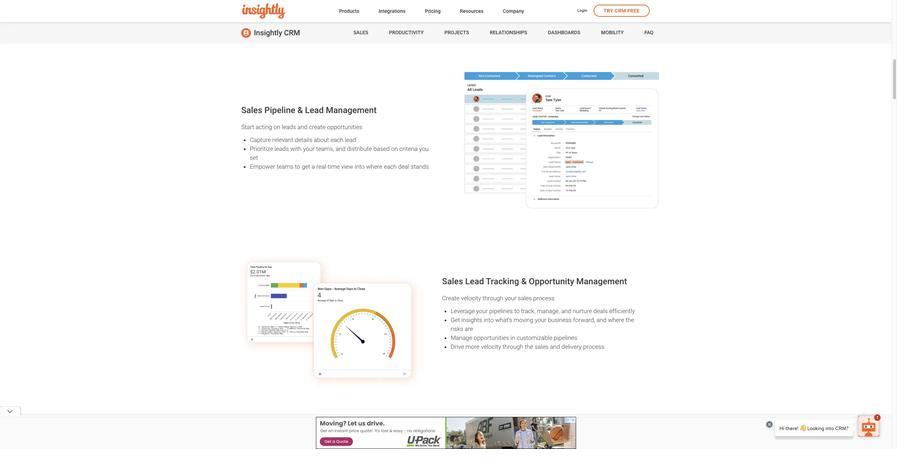 Task type: describe. For each thing, give the bounding box(es) containing it.
risks
[[451, 326, 463, 333]]

and up business
[[561, 308, 571, 315]]

to inside the leverage your pipelines to track, manage, and nurture deals efficiently get insights into what's moving your business forward, and where the risks are manage opportunities in customizable pipelines drive more velocity through the sales and delivery process
[[514, 308, 520, 315]]

customizable
[[517, 335, 552, 342]]

create
[[442, 295, 460, 302]]

and down the deals on the bottom right of the page
[[597, 317, 607, 324]]

with
[[290, 145, 302, 152]]

0 vertical spatial opportunities
[[327, 124, 362, 131]]

details
[[295, 136, 312, 144]]

company link
[[503, 7, 524, 16]]

relevant
[[272, 136, 293, 144]]

faq link
[[644, 22, 654, 44]]

insightly logo image
[[242, 3, 285, 19]]

1 vertical spatial lead
[[465, 277, 484, 287]]

track,
[[521, 308, 535, 315]]

1 vertical spatial management
[[576, 277, 627, 287]]

sales inside the leverage your pipelines to track, manage, and nurture deals efficiently get insights into what's moving your business forward, and where the risks are manage opportunities in customizable pipelines drive more velocity through the sales and delivery process
[[535, 344, 549, 351]]

0 vertical spatial sales
[[353, 30, 368, 35]]

insightly crm link
[[241, 22, 300, 44]]

sales link
[[353, 22, 368, 44]]

prioritize
[[250, 145, 273, 152]]

resources
[[460, 8, 484, 14]]

into inside the leverage your pipelines to track, manage, and nurture deals efficiently get insights into what's moving your business forward, and where the risks are manage opportunities in customizable pipelines drive more velocity through the sales and delivery process
[[484, 317, 494, 324]]

1 vertical spatial each
[[384, 163, 397, 170]]

your up insights
[[476, 308, 488, 315]]

leads inside the capture relevant details about each lead prioritize leads with your teams, and distribute based on criteria you set empower teams to get a real-time view into where each deal stands
[[275, 145, 289, 152]]

start
[[241, 124, 254, 131]]

set
[[250, 154, 258, 161]]

try crm free button
[[594, 5, 650, 17]]

mobility link
[[601, 22, 624, 44]]

capture
[[250, 136, 271, 144]]

and inside the capture relevant details about each lead prioritize leads with your teams, and distribute based on criteria you set empower teams to get a real-time view into where each deal stands
[[336, 145, 346, 152]]

through inside the leverage your pipelines to track, manage, and nurture deals efficiently get insights into what's moving your business forward, and where the risks are manage opportunities in customizable pipelines drive more velocity through the sales and delivery process
[[503, 344, 523, 351]]

0 vertical spatial leads
[[282, 124, 296, 131]]

productivity link
[[389, 22, 424, 44]]

about
[[314, 136, 329, 144]]

pricing
[[425, 8, 441, 14]]

moving
[[514, 317, 533, 324]]

manage
[[451, 335, 472, 342]]

more
[[466, 344, 479, 351]]

forward,
[[573, 317, 595, 324]]

view
[[341, 163, 353, 170]]

pipeline
[[264, 105, 295, 115]]

insightly crm
[[254, 29, 300, 37]]

based
[[373, 145, 390, 152]]

deals
[[593, 308, 608, 315]]

delivery
[[561, 344, 582, 351]]

projects
[[444, 30, 469, 35]]

0 horizontal spatial lead
[[305, 105, 324, 115]]

and up details
[[297, 124, 307, 131]]

0 horizontal spatial process
[[533, 295, 554, 302]]

0 horizontal spatial sales
[[518, 295, 532, 302]]

into inside the capture relevant details about each lead prioritize leads with your teams, and distribute based on criteria you set empower teams to get a real-time view into where each deal stands
[[355, 163, 365, 170]]

0 vertical spatial the
[[626, 317, 634, 324]]

capture relevant details about each lead prioritize leads with your teams, and distribute based on criteria you set empower teams to get a real-time view into where each deal stands
[[250, 136, 429, 170]]

1 vertical spatial &
[[521, 277, 527, 287]]

sales for sales pipeline & lead management
[[241, 105, 262, 115]]

mobility
[[601, 30, 624, 35]]

sales lead tracking2 image
[[234, 249, 427, 393]]

what's
[[495, 317, 512, 324]]

insightly logo link
[[242, 3, 328, 19]]

resources link
[[460, 7, 484, 16]]

where inside the capture relevant details about each lead prioritize leads with your teams, and distribute based on criteria you set empower teams to get a real-time view into where each deal stands
[[366, 163, 382, 170]]

on inside the capture relevant details about each lead prioritize leads with your teams, and distribute based on criteria you set empower teams to get a real-time view into where each deal stands
[[391, 145, 398, 152]]

0 vertical spatial pipelines
[[489, 308, 513, 315]]

drive
[[451, 344, 464, 351]]

0 vertical spatial through
[[483, 295, 503, 302]]

company
[[503, 8, 524, 14]]

crm for try
[[615, 8, 626, 14]]

teams
[[277, 163, 293, 170]]

0 horizontal spatial the
[[525, 344, 533, 351]]

create velocity through your sales process
[[442, 295, 554, 302]]

integrations
[[379, 8, 406, 14]]



Task type: locate. For each thing, give the bounding box(es) containing it.
lead
[[305, 105, 324, 115], [465, 277, 484, 287]]

on right based
[[391, 145, 398, 152]]

1 vertical spatial crm
[[284, 29, 300, 37]]

products link
[[339, 7, 359, 16]]

0 horizontal spatial into
[[355, 163, 365, 170]]

stands
[[411, 163, 429, 170]]

to left get
[[295, 163, 300, 170]]

time
[[328, 163, 340, 170]]

sales down customizable
[[535, 344, 549, 351]]

1 vertical spatial process
[[583, 344, 604, 351]]

velocity
[[461, 295, 481, 302], [481, 344, 501, 351]]

sales lead tracking & opportunity management
[[442, 277, 627, 287]]

crm down insightly logo link
[[284, 29, 300, 37]]

1 horizontal spatial management
[[576, 277, 627, 287]]

0 vertical spatial where
[[366, 163, 382, 170]]

sales up start
[[241, 105, 262, 115]]

real-
[[316, 163, 328, 170]]

0 vertical spatial to
[[295, 163, 300, 170]]

try crm free link
[[594, 5, 650, 17]]

login
[[577, 8, 587, 13]]

&
[[297, 105, 303, 115], [521, 277, 527, 287]]

teams,
[[316, 145, 334, 152]]

1 vertical spatial through
[[503, 344, 523, 351]]

0 horizontal spatial each
[[331, 136, 343, 144]]

opportunities up the more
[[474, 335, 509, 342]]

& up start acting on leads and create opportunities
[[297, 105, 303, 115]]

get
[[451, 317, 460, 324]]

0 horizontal spatial opportunities
[[327, 124, 362, 131]]

crm
[[615, 8, 626, 14], [284, 29, 300, 37]]

through down the tracking
[[483, 295, 503, 302]]

0 horizontal spatial on
[[274, 124, 280, 131]]

through
[[483, 295, 503, 302], [503, 344, 523, 351]]

free
[[627, 8, 640, 14]]

leads up relevant
[[282, 124, 296, 131]]

to up moving
[[514, 308, 520, 315]]

products
[[339, 8, 359, 14]]

1 vertical spatial sales
[[535, 344, 549, 351]]

0 horizontal spatial management
[[326, 105, 377, 115]]

leads
[[282, 124, 296, 131], [275, 145, 289, 152]]

relationships link
[[490, 22, 527, 44]]

sales pipeline & lead management
[[241, 105, 377, 115]]

distribute
[[347, 145, 372, 152]]

try crm free
[[604, 8, 640, 14]]

dashboards
[[548, 30, 580, 35]]

0 horizontal spatial where
[[366, 163, 382, 170]]

1 horizontal spatial the
[[626, 317, 634, 324]]

1 vertical spatial sales
[[241, 105, 262, 115]]

lead
[[345, 136, 356, 144]]

sales
[[518, 295, 532, 302], [535, 344, 549, 351]]

0 vertical spatial velocity
[[461, 295, 481, 302]]

the down efficiently
[[626, 317, 634, 324]]

your down the tracking
[[505, 295, 516, 302]]

2 horizontal spatial sales
[[442, 277, 463, 287]]

1 horizontal spatial lead
[[465, 277, 484, 287]]

the down customizable
[[525, 344, 533, 351]]

& right the tracking
[[521, 277, 527, 287]]

management up the deals on the bottom right of the page
[[576, 277, 627, 287]]

0 vertical spatial lead
[[305, 105, 324, 115]]

1 horizontal spatial each
[[384, 163, 397, 170]]

0 vertical spatial sales
[[518, 295, 532, 302]]

1 vertical spatial opportunities
[[474, 335, 509, 342]]

pipelines up delivery
[[554, 335, 577, 342]]

each left deal
[[384, 163, 397, 170]]

nurture
[[573, 308, 592, 315]]

where down efficiently
[[608, 317, 624, 324]]

management up lead
[[326, 105, 377, 115]]

velocity right the more
[[481, 344, 501, 351]]

insights
[[461, 317, 482, 324]]

login link
[[577, 8, 587, 14]]

and left delivery
[[550, 344, 560, 351]]

0 vertical spatial management
[[326, 105, 377, 115]]

1 vertical spatial the
[[525, 344, 533, 351]]

your down manage,
[[535, 317, 546, 324]]

1 horizontal spatial &
[[521, 277, 527, 287]]

each left lead
[[331, 136, 343, 144]]

productivity
[[389, 30, 424, 35]]

are
[[465, 326, 473, 333]]

through down in
[[503, 344, 523, 351]]

velocity inside the leverage your pipelines to track, manage, and nurture deals efficiently get insights into what's moving your business forward, and where the risks are manage opportunities in customizable pipelines drive more velocity through the sales and delivery process
[[481, 344, 501, 351]]

sales down products link
[[353, 30, 368, 35]]

insightly
[[254, 29, 282, 37]]

process inside the leverage your pipelines to track, manage, and nurture deals efficiently get insights into what's moving your business forward, and where the risks are manage opportunities in customizable pipelines drive more velocity through the sales and delivery process
[[583, 344, 604, 351]]

integrations link
[[379, 7, 406, 16]]

opportunities
[[327, 124, 362, 131], [474, 335, 509, 342]]

try
[[604, 8, 613, 14]]

1 horizontal spatial pipelines
[[554, 335, 577, 342]]

efficiently
[[609, 308, 635, 315]]

crm inside button
[[615, 8, 626, 14]]

business
[[548, 317, 572, 324]]

0 horizontal spatial sales
[[241, 105, 262, 115]]

1 horizontal spatial opportunities
[[474, 335, 509, 342]]

0 horizontal spatial pipelines
[[489, 308, 513, 315]]

into right view on the left top of the page
[[355, 163, 365, 170]]

1 vertical spatial velocity
[[481, 344, 501, 351]]

process right delivery
[[583, 344, 604, 351]]

projects link
[[444, 22, 469, 44]]

process
[[533, 295, 554, 302], [583, 344, 604, 351]]

the
[[626, 317, 634, 324], [525, 344, 533, 351]]

0 horizontal spatial crm
[[284, 29, 300, 37]]

lead left the tracking
[[465, 277, 484, 287]]

lead up create
[[305, 105, 324, 115]]

1 horizontal spatial into
[[484, 317, 494, 324]]

1 horizontal spatial on
[[391, 145, 398, 152]]

1 vertical spatial pipelines
[[554, 335, 577, 342]]

where down based
[[366, 163, 382, 170]]

0 vertical spatial into
[[355, 163, 365, 170]]

deal
[[398, 163, 409, 170]]

into
[[355, 163, 365, 170], [484, 317, 494, 324]]

create
[[309, 124, 326, 131]]

to inside the capture relevant details about each lead prioritize leads with your teams, and distribute based on criteria you set empower teams to get a real-time view into where each deal stands
[[295, 163, 300, 170]]

0 vertical spatial crm
[[615, 8, 626, 14]]

in
[[510, 335, 515, 342]]

0 vertical spatial process
[[533, 295, 554, 302]]

2 sales pipeline and lead image
[[458, 67, 663, 213]]

get
[[302, 163, 310, 170]]

criteria
[[399, 145, 418, 152]]

into left 'what's'
[[484, 317, 494, 324]]

0 vertical spatial on
[[274, 124, 280, 131]]

1 vertical spatial on
[[391, 145, 398, 152]]

pricing link
[[425, 7, 441, 16]]

acting
[[256, 124, 272, 131]]

sales up track,
[[518, 295, 532, 302]]

leads down relevant
[[275, 145, 289, 152]]

your inside the capture relevant details about each lead prioritize leads with your teams, and distribute based on criteria you set empower teams to get a real-time view into where each deal stands
[[303, 145, 315, 152]]

and down lead
[[336, 145, 346, 152]]

relationships
[[490, 30, 527, 35]]

build and convert 1 image
[[234, 0, 440, 5]]

on right acting
[[274, 124, 280, 131]]

management
[[326, 105, 377, 115], [576, 277, 627, 287]]

you
[[419, 145, 429, 152]]

1 horizontal spatial process
[[583, 344, 604, 351]]

opportunities up lead
[[327, 124, 362, 131]]

1 vertical spatial where
[[608, 317, 624, 324]]

crm right the 'try'
[[615, 8, 626, 14]]

sales
[[353, 30, 368, 35], [241, 105, 262, 115], [442, 277, 463, 287]]

0 vertical spatial each
[[331, 136, 343, 144]]

sales up create
[[442, 277, 463, 287]]

a
[[312, 163, 315, 170]]

empower
[[250, 163, 275, 170]]

tracking
[[486, 277, 519, 287]]

where inside the leverage your pipelines to track, manage, and nurture deals efficiently get insights into what's moving your business forward, and where the risks are manage opportunities in customizable pipelines drive more velocity through the sales and delivery process
[[608, 317, 624, 324]]

1 horizontal spatial sales
[[353, 30, 368, 35]]

1 horizontal spatial where
[[608, 317, 624, 324]]

pipelines up 'what's'
[[489, 308, 513, 315]]

to
[[295, 163, 300, 170], [514, 308, 520, 315]]

1 horizontal spatial crm
[[615, 8, 626, 14]]

2 vertical spatial sales
[[442, 277, 463, 287]]

leverage your pipelines to track, manage, and nurture deals efficiently get insights into what's moving your business forward, and where the risks are manage opportunities in customizable pipelines drive more velocity through the sales and delivery process
[[451, 308, 635, 351]]

1 vertical spatial leads
[[275, 145, 289, 152]]

0 horizontal spatial &
[[297, 105, 303, 115]]

1 horizontal spatial to
[[514, 308, 520, 315]]

sales for sales lead tracking & opportunity management
[[442, 277, 463, 287]]

velocity up 'leverage'
[[461, 295, 481, 302]]

manage,
[[537, 308, 560, 315]]

opportunities inside the leverage your pipelines to track, manage, and nurture deals efficiently get insights into what's moving your business forward, and where the risks are manage opportunities in customizable pipelines drive more velocity through the sales and delivery process
[[474, 335, 509, 342]]

start acting on leads and create opportunities
[[241, 124, 362, 131]]

0 horizontal spatial to
[[295, 163, 300, 170]]

pipelines
[[489, 308, 513, 315], [554, 335, 577, 342]]

0 vertical spatial &
[[297, 105, 303, 115]]

your down details
[[303, 145, 315, 152]]

1 vertical spatial into
[[484, 317, 494, 324]]

1 horizontal spatial sales
[[535, 344, 549, 351]]

process up manage,
[[533, 295, 554, 302]]

faq
[[644, 30, 654, 35]]

dashboards link
[[548, 22, 580, 44]]

1 vertical spatial to
[[514, 308, 520, 315]]

crm for insightly
[[284, 29, 300, 37]]

leverage
[[451, 308, 475, 315]]

and
[[297, 124, 307, 131], [336, 145, 346, 152], [561, 308, 571, 315], [597, 317, 607, 324], [550, 344, 560, 351]]

opportunity
[[529, 277, 574, 287]]



Task type: vqa. For each thing, say whether or not it's contained in the screenshot.
$ inside $ 49 per user /month
no



